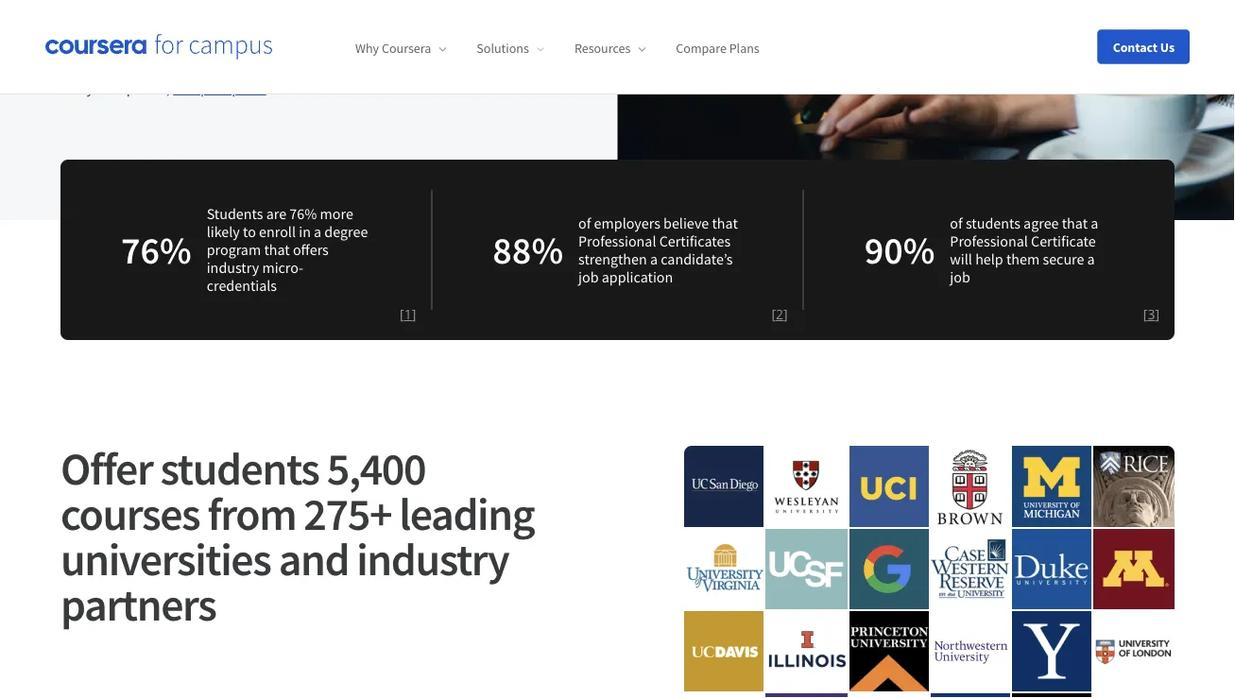 Task type: describe. For each thing, give the bounding box(es) containing it.
of for 88%
[[579, 214, 591, 233]]

solutions link
[[477, 40, 544, 57]]

in
[[299, 223, 311, 242]]

compare
[[676, 40, 727, 57]]

[ for 76%
[[400, 305, 404, 323]]

[ for 90%
[[1144, 305, 1148, 323]]

offer students 5,400 courses from 275+ leading universities and industry partners
[[61, 441, 534, 633]]

options,
[[118, 78, 170, 97]]

students are 76% more likely to enroll in a degree program that offers industry micro- credentials
[[207, 205, 368, 295]]

solutions
[[477, 40, 529, 57]]

of students agree that a professional certificate will help them secure a job
[[950, 214, 1099, 286]]

professional inside the of employers believe that professional certificates strengthen a candidate's job application
[[579, 232, 657, 251]]

compare plans
[[676, 40, 760, 57]]

application
[[602, 268, 673, 286]]

contact us link
[[61, 9, 190, 54]]

micro-
[[262, 259, 303, 277]]

compare plans
[[173, 78, 266, 97]]

[ for 88%
[[772, 305, 776, 323]]

industry inside the "students are 76% more likely to enroll in a degree program that offers industry micro- credentials"
[[207, 259, 259, 277]]

76% inside the "students are 76% more likely to enroll in a degree program that offers industry micro- credentials"
[[290, 205, 317, 224]]

enroll
[[259, 223, 296, 242]]

why coursera
[[355, 40, 431, 57]]

your
[[87, 78, 115, 97]]

[ 3 ]
[[1144, 305, 1160, 323]]

1 vertical spatial 76%
[[121, 226, 192, 274]]

5,400
[[327, 441, 426, 497]]

2
[[776, 305, 784, 323]]

them
[[1007, 250, 1040, 269]]

275+
[[304, 486, 391, 543]]

contact for contact us
[[1113, 38, 1158, 55]]

students for professional
[[966, 214, 1021, 233]]

that for 88%
[[712, 214, 738, 233]]

from
[[207, 486, 296, 543]]

more
[[320, 205, 353, 224]]

offer
[[61, 441, 153, 497]]

] for 88%
[[784, 305, 788, 323]]

plans
[[730, 40, 760, 57]]

believe
[[664, 214, 709, 233]]

resources link
[[575, 40, 646, 57]]



Task type: vqa. For each thing, say whether or not it's contained in the screenshot.
credentials
yes



Task type: locate. For each thing, give the bounding box(es) containing it.
us
[[1161, 38, 1175, 55]]

0 horizontal spatial contact
[[91, 22, 142, 41]]

1 horizontal spatial contact
[[1113, 38, 1158, 55]]

of inside the of employers believe that professional certificates strengthen a candidate's job application
[[579, 214, 591, 233]]

1 horizontal spatial [
[[772, 305, 776, 323]]

why
[[355, 40, 379, 57]]

to
[[243, 223, 256, 242]]

contact us
[[91, 22, 160, 41]]

resources
[[575, 40, 631, 57]]

76% left likely at the top of page
[[121, 226, 192, 274]]

job left help
[[950, 268, 971, 286]]

that inside the of students agree that a professional certificate will help them secure a job
[[1062, 214, 1088, 233]]

industry inside offer students 5,400 courses from 275+ leading universities and industry partners
[[357, 531, 509, 588]]

of up will
[[950, 214, 963, 233]]

contact inside button
[[1113, 38, 1158, 55]]

0 horizontal spatial job
[[579, 268, 599, 286]]

1 vertical spatial students
[[160, 441, 319, 497]]

certificate
[[1032, 232, 1096, 251]]

] for 90%
[[1156, 305, 1160, 323]]

offers
[[293, 241, 329, 260]]

1 horizontal spatial professional
[[950, 232, 1028, 251]]

students
[[207, 205, 263, 224]]

88%
[[493, 226, 563, 274]]

agree
[[1024, 214, 1059, 233]]

[
[[400, 305, 404, 323], [772, 305, 776, 323], [1144, 305, 1148, 323]]

2 [ from the left
[[772, 305, 776, 323]]

2 horizontal spatial [
[[1144, 305, 1148, 323]]

76% right are
[[290, 205, 317, 224]]

that right to
[[264, 241, 290, 260]]

of employers believe that professional certificates strengthen a candidate's job application
[[579, 214, 738, 286]]

a right secure
[[1088, 250, 1095, 269]]

credentials
[[207, 277, 277, 295]]

contact left the us
[[1113, 38, 1158, 55]]

1 vertical spatial industry
[[357, 531, 509, 588]]

0 horizontal spatial professional
[[579, 232, 657, 251]]

contact left us
[[91, 22, 142, 41]]

1 horizontal spatial that
[[712, 214, 738, 233]]

contact
[[91, 22, 142, 41], [1113, 38, 1158, 55]]

90%
[[865, 226, 935, 274]]

students
[[966, 214, 1021, 233], [160, 441, 319, 497]]

0 horizontal spatial of
[[579, 214, 591, 233]]

76%
[[290, 205, 317, 224], [121, 226, 192, 274]]

of inside the of students agree that a professional certificate will help them secure a job
[[950, 214, 963, 233]]

coursera
[[382, 40, 431, 57]]

program
[[207, 241, 261, 260]]

likely
[[207, 223, 240, 242]]

job left the "application"
[[579, 268, 599, 286]]

coursera for campus image
[[45, 34, 272, 60]]

1 [ from the left
[[400, 305, 404, 323]]

1 horizontal spatial industry
[[357, 531, 509, 588]]

us
[[145, 22, 160, 41]]

that right the believe
[[712, 214, 738, 233]]

] for 76%
[[412, 305, 416, 323]]

students inside offer students 5,400 courses from 275+ leading universities and industry partners
[[160, 441, 319, 497]]

a right the in
[[314, 223, 322, 242]]

partners
[[61, 577, 216, 633]]

plans
[[232, 78, 266, 97]]

2 ] from the left
[[784, 305, 788, 323]]

2 horizontal spatial that
[[1062, 214, 1088, 233]]

professional inside the of students agree that a professional certificate will help them secure a job
[[950, 232, 1028, 251]]

students inside the of students agree that a professional certificate will help them secure a job
[[966, 214, 1021, 233]]

1 of from the left
[[579, 214, 591, 233]]

thirty logos from well known universities image
[[684, 446, 1175, 699]]

3 ] from the left
[[1156, 305, 1160, 323]]

1 horizontal spatial job
[[950, 268, 971, 286]]

certificates
[[660, 232, 731, 251]]

will
[[950, 250, 973, 269]]

of for 90%
[[950, 214, 963, 233]]

and
[[279, 531, 349, 588]]

2 professional from the left
[[950, 232, 1028, 251]]

contact us
[[1113, 38, 1175, 55]]

that
[[712, 214, 738, 233], [1062, 214, 1088, 233], [264, 241, 290, 260]]

]
[[412, 305, 416, 323], [784, 305, 788, 323], [1156, 305, 1160, 323]]

employers
[[594, 214, 661, 233]]

universities
[[61, 531, 271, 588]]

a inside the of employers believe that professional certificates strengthen a candidate's job application
[[650, 250, 658, 269]]

3 [ from the left
[[1144, 305, 1148, 323]]

compare plans link
[[173, 77, 289, 99]]

leading
[[399, 486, 534, 543]]

0 horizontal spatial industry
[[207, 259, 259, 277]]

that for 90%
[[1062, 214, 1088, 233]]

a right agree
[[1091, 214, 1099, 233]]

job inside the of students agree that a professional certificate will help them secure a job
[[950, 268, 971, 286]]

industry
[[207, 259, 259, 277], [357, 531, 509, 588]]

0 vertical spatial 76%
[[290, 205, 317, 224]]

0 horizontal spatial ]
[[412, 305, 416, 323]]

2 horizontal spatial ]
[[1156, 305, 1160, 323]]

2 of from the left
[[950, 214, 963, 233]]

[ 2 ]
[[772, 305, 788, 323]]

job
[[579, 268, 599, 286], [950, 268, 971, 286]]

professional
[[579, 232, 657, 251], [950, 232, 1028, 251]]

see
[[61, 78, 84, 97]]

0 horizontal spatial [
[[400, 305, 404, 323]]

1 professional from the left
[[579, 232, 657, 251]]

0 vertical spatial students
[[966, 214, 1021, 233]]

candidate's
[[661, 250, 733, 269]]

students for 275+
[[160, 441, 319, 497]]

0 horizontal spatial students
[[160, 441, 319, 497]]

0 horizontal spatial 76%
[[121, 226, 192, 274]]

secure
[[1043, 250, 1085, 269]]

contact us button
[[1098, 30, 1190, 64]]

1 job from the left
[[579, 268, 599, 286]]

help
[[976, 250, 1004, 269]]

[ 1 ]
[[400, 305, 416, 323]]

strengthen
[[579, 250, 647, 269]]

that right agree
[[1062, 214, 1088, 233]]

a inside the "students are 76% more likely to enroll in a degree program that offers industry micro- credentials"
[[314, 223, 322, 242]]

1 horizontal spatial students
[[966, 214, 1021, 233]]

see your options,
[[61, 78, 173, 97]]

that inside the "students are 76% more likely to enroll in a degree program that offers industry micro- credentials"
[[264, 241, 290, 260]]

0 vertical spatial industry
[[207, 259, 259, 277]]

why coursera link
[[355, 40, 447, 57]]

of left employers
[[579, 214, 591, 233]]

1 horizontal spatial of
[[950, 214, 963, 233]]

compare
[[173, 78, 229, 97]]

degree
[[325, 223, 368, 242]]

of
[[579, 214, 591, 233], [950, 214, 963, 233]]

1 ] from the left
[[412, 305, 416, 323]]

are
[[266, 205, 287, 224]]

compare plans link
[[676, 40, 760, 57]]

a right "strengthen"
[[650, 250, 658, 269]]

1
[[404, 305, 412, 323]]

a
[[1091, 214, 1099, 233], [314, 223, 322, 242], [650, 250, 658, 269], [1088, 250, 1095, 269]]

0 horizontal spatial that
[[264, 241, 290, 260]]

2 job from the left
[[950, 268, 971, 286]]

contact for contact us
[[91, 22, 142, 41]]

3
[[1148, 305, 1156, 323]]

1 horizontal spatial ]
[[784, 305, 788, 323]]

1 horizontal spatial 76%
[[290, 205, 317, 224]]

courses
[[61, 486, 200, 543]]

job inside the of employers believe that professional certificates strengthen a candidate's job application
[[579, 268, 599, 286]]

that inside the of employers believe that professional certificates strengthen a candidate's job application
[[712, 214, 738, 233]]



